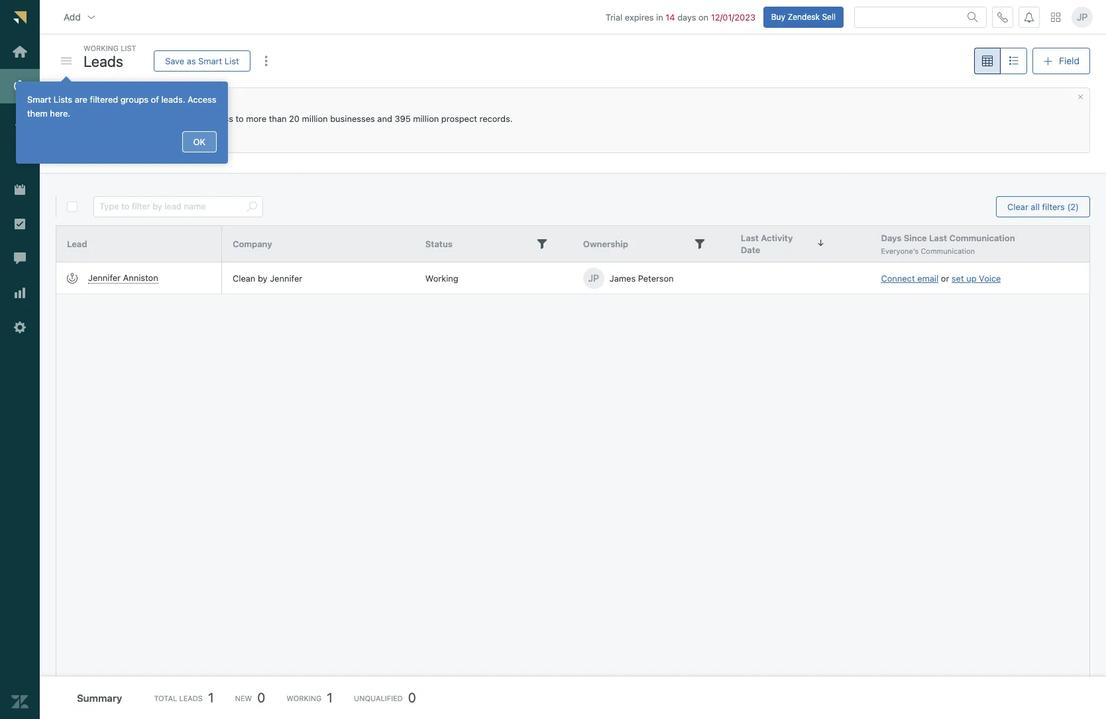 Task type: locate. For each thing, give the bounding box(es) containing it.
more
[[246, 113, 267, 124]]

activity
[[761, 233, 793, 243]]

overflow vertical fill image
[[261, 56, 272, 66]]

smart up them
[[27, 94, 51, 105]]

1 horizontal spatial smart
[[198, 55, 222, 66]]

last right 'since'
[[930, 232, 948, 243]]

working list leads
[[84, 44, 136, 70]]

1 horizontal spatial 1
[[327, 690, 333, 706]]

search image
[[247, 202, 257, 212]]

with
[[186, 113, 203, 124]]

1 filter fill image from the left
[[537, 239, 548, 249]]

communication up set up voice link
[[950, 232, 1016, 243]]

clear
[[1008, 201, 1029, 212]]

voice
[[980, 273, 1002, 284]]

last inside last activity date
[[741, 233, 759, 243]]

smart inside save as smart list button
[[198, 55, 222, 66]]

create
[[83, 113, 110, 124]]

jennifer anniston
[[88, 273, 158, 283]]

smart right as
[[198, 55, 222, 66]]

as
[[187, 55, 196, 66]]

14
[[666, 12, 675, 22]]

1 left the unqualified
[[327, 690, 333, 706]]

1 jennifer from the left
[[88, 273, 121, 283]]

jp left james at the right top of page
[[589, 272, 600, 284]]

1 horizontal spatial million
[[413, 113, 439, 124]]

new
[[235, 694, 252, 703]]

connect email link
[[882, 273, 939, 284]]

0 horizontal spatial working
[[84, 44, 119, 52]]

0 horizontal spatial million
[[302, 113, 328, 124]]

last
[[930, 232, 948, 243], [741, 233, 759, 243]]

jennifer right by
[[270, 273, 303, 284]]

1 0 from the left
[[257, 690, 265, 706]]

1 horizontal spatial list
[[225, 55, 239, 66]]

million right 395
[[413, 113, 439, 124]]

0 right new on the left of page
[[257, 690, 265, 706]]

add button
[[53, 4, 107, 30]]

list up the groups
[[121, 44, 136, 52]]

1 last from the left
[[930, 232, 948, 243]]

1 vertical spatial list
[[225, 55, 239, 66]]

jennifer
[[88, 273, 121, 283], [270, 273, 303, 284]]

1
[[208, 690, 214, 706], [327, 690, 333, 706]]

working inside working list leads
[[84, 44, 119, 52]]

lead
[[67, 239, 87, 249]]

0 vertical spatial leads
[[84, 52, 123, 70]]

by
[[258, 273, 268, 284]]

prospect
[[442, 113, 477, 124]]

1 horizontal spatial working
[[287, 694, 322, 703]]

working inside working 1
[[287, 694, 322, 703]]

2 million from the left
[[413, 113, 439, 124]]

clean
[[233, 273, 256, 284]]

2 vertical spatial working
[[287, 694, 322, 703]]

leads inside working list leads
[[84, 52, 123, 70]]

0
[[257, 690, 265, 706], [408, 690, 416, 706]]

clear all filters (2)
[[1008, 201, 1080, 212]]

total leads 1
[[154, 690, 214, 706]]

2 last from the left
[[741, 233, 759, 243]]

working
[[84, 44, 119, 52], [426, 273, 459, 284], [287, 694, 322, 703]]

days since last communication everyone's communication
[[882, 232, 1016, 255]]

or
[[942, 273, 950, 284]]

list
[[121, 44, 136, 52], [225, 55, 239, 66]]

them
[[27, 108, 48, 119]]

leads
[[123, 100, 145, 111]]

0 vertical spatial working
[[84, 44, 119, 52]]

company
[[233, 239, 272, 249]]

working for 1
[[287, 694, 322, 703]]

0 horizontal spatial jennifer
[[88, 273, 121, 283]]

2 0 from the left
[[408, 690, 416, 706]]

last up date
[[741, 233, 759, 243]]

set up voice link
[[952, 273, 1002, 284]]

set
[[952, 273, 965, 284]]

trial
[[606, 12, 623, 22]]

clear all filters (2) button
[[997, 196, 1091, 218]]

1 million from the left
[[302, 113, 328, 124]]

1 vertical spatial working
[[426, 273, 459, 284]]

1 horizontal spatial 0
[[408, 690, 416, 706]]

leads right the handler image
[[84, 52, 123, 70]]

20
[[289, 113, 300, 124]]

jennifer right leads image
[[88, 273, 121, 283]]

save as smart list
[[165, 55, 239, 66]]

zendesk
[[788, 12, 820, 22]]

working for leads
[[84, 44, 119, 52]]

0 vertical spatial jp
[[1077, 11, 1088, 22]]

Type to filter by lead name field
[[99, 197, 241, 217]]

0 horizontal spatial leads
[[84, 52, 123, 70]]

all
[[1031, 201, 1040, 212]]

filter fill image
[[537, 239, 548, 249], [695, 239, 706, 249]]

leads
[[84, 52, 123, 70], [179, 694, 203, 703]]

working down chevron down icon
[[84, 44, 119, 52]]

0 horizontal spatial jp
[[589, 272, 600, 284]]

field button
[[1033, 48, 1091, 74]]

1 vertical spatial smart
[[27, 94, 51, 105]]

0 horizontal spatial last
[[741, 233, 759, 243]]

leads right the total
[[179, 694, 203, 703]]

smart
[[198, 55, 222, 66], [27, 94, 51, 105]]

0 vertical spatial list
[[121, 44, 136, 52]]

0 horizontal spatial 1
[[208, 690, 214, 706]]

1 left new on the left of page
[[208, 690, 214, 706]]

working right new 0 on the bottom left of page
[[287, 694, 322, 703]]

summary
[[77, 692, 122, 704]]

1 horizontal spatial jennifer
[[270, 273, 303, 284]]

access
[[205, 113, 233, 124]]

0 vertical spatial smart
[[198, 55, 222, 66]]

jp inside button
[[1077, 11, 1088, 22]]

1 horizontal spatial filter fill image
[[695, 239, 706, 249]]

handler image
[[61, 58, 72, 64]]

here.
[[50, 108, 70, 119]]

1 horizontal spatial jp
[[1077, 11, 1088, 22]]

0 right the unqualified
[[408, 690, 416, 706]]

0 horizontal spatial list
[[121, 44, 136, 52]]

and
[[378, 113, 392, 124]]

million
[[302, 113, 328, 124], [413, 113, 439, 124]]

0 horizontal spatial smart
[[27, 94, 51, 105]]

clean by jennifer
[[233, 273, 303, 284]]

0 horizontal spatial 0
[[257, 690, 265, 706]]

last inside days since last communication everyone's communication
[[930, 232, 948, 243]]

12/01/2023
[[711, 12, 756, 22]]

search image
[[968, 12, 979, 22]]

email
[[918, 273, 939, 284]]

jp
[[1077, 11, 1088, 22], [589, 272, 600, 284]]

filter fill image left ownership
[[537, 239, 548, 249]]

add
[[64, 11, 81, 22]]

2 horizontal spatial working
[[426, 273, 459, 284]]

communication up the or
[[921, 246, 976, 255]]

million right 20
[[302, 113, 328, 124]]

list inside button
[[225, 55, 239, 66]]

0 horizontal spatial filter fill image
[[537, 239, 548, 249]]

↓
[[818, 238, 825, 248]]

1 horizontal spatial last
[[930, 232, 948, 243]]

filter fill image for status
[[537, 239, 548, 249]]

jp right zendesk products image
[[1077, 11, 1088, 22]]

ok
[[193, 136, 206, 147]]

filter fill image left date
[[695, 239, 706, 249]]

1 vertical spatial leads
[[179, 694, 203, 703]]

trial expires in 14 days on 12/01/2023
[[606, 12, 756, 22]]

list left "overflow vertical fill" image
[[225, 55, 239, 66]]

working down status
[[426, 273, 459, 284]]

communication
[[950, 232, 1016, 243], [921, 246, 976, 255]]

save as smart list button
[[154, 50, 250, 72]]

days
[[678, 12, 697, 22]]

james
[[610, 273, 636, 284]]

on
[[699, 12, 709, 22]]

connect
[[882, 273, 916, 284]]

1 horizontal spatial leads
[[179, 694, 203, 703]]

2 filter fill image from the left
[[695, 239, 706, 249]]



Task type: vqa. For each thing, say whether or not it's contained in the screenshot.
A
no



Task type: describe. For each thing, give the bounding box(es) containing it.
new
[[103, 100, 120, 111]]

peterson
[[638, 273, 674, 284]]

0 vertical spatial communication
[[950, 232, 1016, 243]]

date
[[741, 245, 761, 255]]

james peterson
[[610, 273, 674, 284]]

new 0
[[235, 690, 265, 706]]

status
[[426, 239, 453, 249]]

are
[[75, 94, 87, 105]]

chevron down image
[[86, 12, 97, 22]]

1 vertical spatial communication
[[921, 246, 976, 255]]

lists
[[54, 94, 72, 105]]

up
[[967, 273, 977, 284]]

last activity date
[[741, 233, 793, 255]]

lead
[[148, 113, 165, 124]]

unqualified
[[354, 694, 403, 703]]

records.
[[480, 113, 513, 124]]

(2)
[[1068, 201, 1080, 212]]

1 1 from the left
[[208, 690, 214, 706]]

ok button
[[182, 131, 217, 153]]

in
[[657, 12, 664, 22]]

groups
[[121, 94, 149, 105]]

than
[[269, 113, 287, 124]]

cancel image
[[1078, 94, 1085, 101]]

smart inside smart lists are filtered groups of leads. access them here.
[[27, 94, 51, 105]]

connect email or set up voice
[[882, 273, 1002, 284]]

zendesk image
[[11, 694, 29, 711]]

targeted
[[112, 113, 146, 124]]

smart lists are filtered groups of leads. access them here.
[[27, 94, 217, 119]]

sell
[[823, 12, 836, 22]]

ownership
[[584, 239, 629, 249]]

to
[[236, 113, 244, 124]]

2 1 from the left
[[327, 690, 333, 706]]

filtered
[[90, 94, 118, 105]]

buy zendesk sell button
[[764, 6, 844, 28]]

2 jennifer from the left
[[270, 273, 303, 284]]

jennifer anniston link
[[88, 273, 158, 284]]

leads image
[[67, 273, 78, 284]]

anniston
[[123, 273, 158, 283]]

unqualified 0
[[354, 690, 416, 706]]

info image
[[67, 100, 78, 111]]

find
[[83, 100, 101, 111]]

leads inside "total leads 1"
[[179, 694, 203, 703]]

buy zendesk sell
[[772, 12, 836, 22]]

zendesk products image
[[1052, 12, 1061, 22]]

filter fill image for ownership
[[695, 239, 706, 249]]

lists
[[168, 113, 184, 124]]

1 vertical spatial jp
[[589, 272, 600, 284]]

calls image
[[998, 12, 1009, 22]]

list inside working list leads
[[121, 44, 136, 52]]

buy
[[772, 12, 786, 22]]

days
[[882, 232, 902, 243]]

0 for unqualified 0
[[408, 690, 416, 706]]

total
[[154, 694, 177, 703]]

save
[[165, 55, 184, 66]]

leads.
[[161, 94, 185, 105]]

jp button
[[1072, 6, 1094, 28]]

everyone's
[[882, 246, 919, 255]]

field
[[1060, 55, 1080, 66]]

expires
[[625, 12, 654, 22]]

working 1
[[287, 690, 333, 706]]

find new leads create targeted lead lists with access to more than 20 million businesses and 395 million prospect records.
[[83, 100, 513, 124]]

access
[[188, 94, 217, 105]]

businesses
[[330, 113, 375, 124]]

395
[[395, 113, 411, 124]]

of
[[151, 94, 159, 105]]

0 for new 0
[[257, 690, 265, 706]]

since
[[904, 232, 928, 243]]

filters
[[1043, 201, 1066, 212]]

bell image
[[1025, 12, 1035, 22]]



